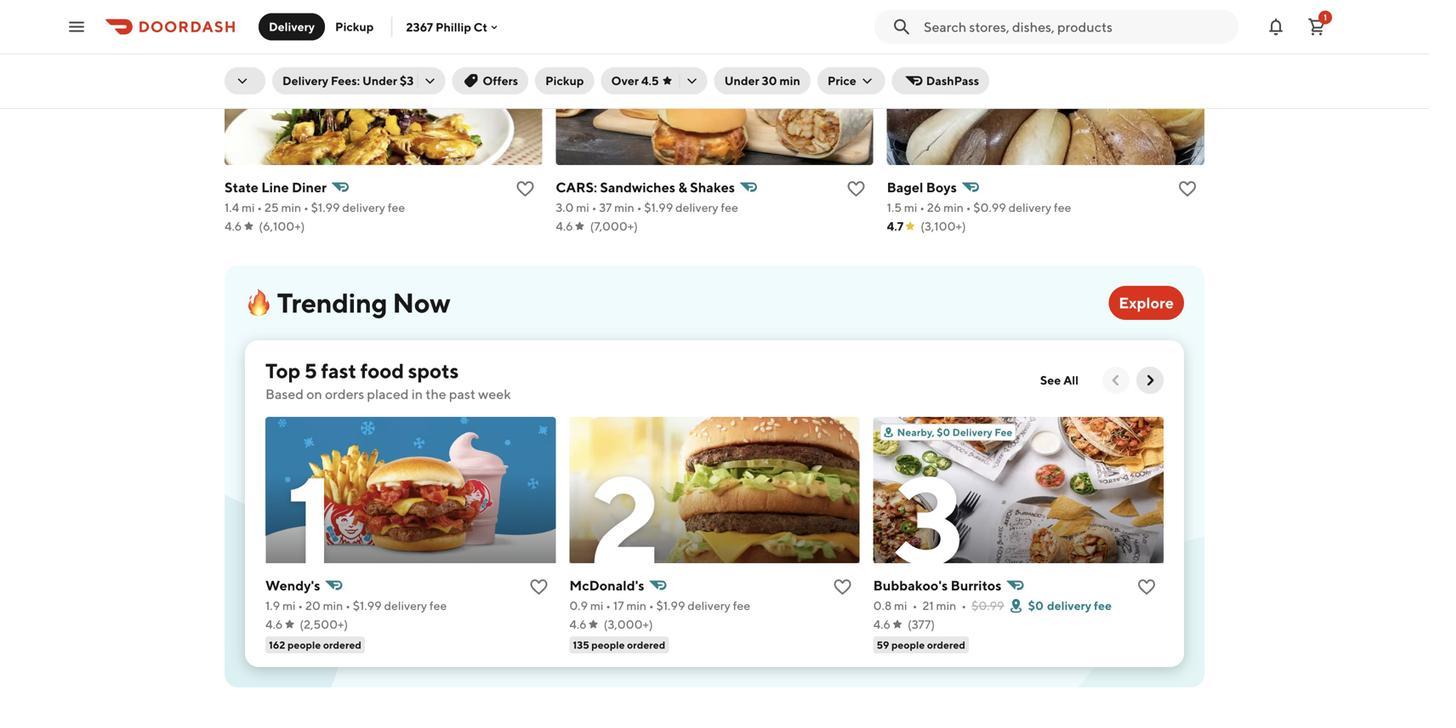 Task type: describe. For each thing, give the bounding box(es) containing it.
$1.99 for state line diner
[[311, 200, 340, 214]]

min for cars: sandwiches & shakes
[[614, 200, 635, 214]]

$0 delivery fee
[[1028, 599, 1112, 613]]

3 people from the left
[[892, 639, 925, 651]]

🔥 trending now link
[[245, 286, 1095, 320]]

now
[[393, 287, 450, 319]]

fast
[[321, 359, 356, 383]]

shakes
[[690, 179, 735, 195]]

4.7
[[887, 219, 904, 233]]

4.6 for bubbakoo's burritos
[[874, 617, 891, 631]]

20
[[305, 599, 321, 613]]

bubbakoo's burritos
[[874, 577, 1002, 593]]

$3
[[400, 74, 414, 88]]

placed
[[367, 386, 409, 402]]

• left 21
[[913, 599, 918, 613]]

see all
[[1040, 373, 1079, 387]]

$1.99 for cars: sandwiches & shakes
[[644, 200, 673, 214]]

1.4
[[225, 200, 239, 214]]

1 inside button
[[1324, 12, 1327, 22]]

(6,100+)
[[259, 219, 305, 233]]

• left 20
[[298, 599, 303, 613]]

0.9 mi • 17 min • $1.99 delivery fee
[[569, 599, 750, 613]]

0 horizontal spatial pickup button
[[325, 13, 384, 40]]

people for 2
[[592, 639, 625, 651]]

nearby,
[[897, 426, 935, 438]]

under 30 min button
[[714, 67, 811, 94]]

bagel boys
[[887, 179, 957, 195]]

0 horizontal spatial 1
[[286, 447, 333, 591]]

explore
[[1119, 294, 1174, 312]]

25
[[265, 200, 279, 214]]

2 items, open order cart image
[[1307, 17, 1327, 37]]

0.8 mi • 21 min •
[[874, 599, 967, 613]]

top 5 fast food spots based on orders placed in the past week
[[265, 359, 511, 402]]

(3,000+)
[[604, 617, 653, 631]]

$1.99 for wendy's
[[353, 599, 382, 613]]

3.0
[[556, 200, 574, 214]]

🔥
[[245, 287, 272, 319]]

4.5
[[641, 74, 659, 88]]

click to add this store to your saved list image for boys
[[1178, 179, 1198, 199]]

ordered for 2
[[627, 639, 666, 651]]

fees:
[[331, 74, 360, 88]]

5
[[304, 359, 317, 383]]

delivery for delivery
[[269, 20, 315, 34]]

over 4.5 button
[[601, 67, 708, 94]]

135
[[573, 639, 589, 651]]

all
[[1064, 373, 1079, 387]]

(7,000+)
[[590, 219, 638, 233]]

2 vertical spatial delivery
[[953, 426, 993, 438]]

0 vertical spatial $0.99
[[974, 200, 1006, 214]]

notification bell image
[[1266, 17, 1286, 37]]

delivery for state line diner
[[342, 200, 385, 214]]

• down diner on the top of page
[[304, 200, 309, 214]]

1.5 mi • 26 min • $0.99 delivery fee
[[887, 200, 1072, 214]]

food
[[360, 359, 404, 383]]

0.9
[[569, 599, 588, 613]]

4.6 for wendy's
[[265, 617, 283, 631]]

mi for state line diner
[[242, 200, 255, 214]]

top
[[265, 359, 300, 383]]

&
[[678, 179, 687, 195]]

cars: sandwiches & shakes
[[556, 179, 735, 195]]

(3,100+)
[[921, 219, 966, 233]]

• up the (2,500+)
[[345, 599, 351, 613]]

price
[[828, 74, 857, 88]]

explore link
[[1109, 286, 1184, 320]]

delivery fees: under $3
[[282, 74, 414, 88]]

• left '17'
[[606, 599, 611, 613]]

phillip
[[436, 20, 471, 34]]

mi for bagel boys
[[904, 200, 918, 214]]

• left 26
[[920, 200, 925, 214]]

state
[[225, 179, 259, 195]]

see all link
[[1030, 367, 1089, 394]]

1.4 mi • 25 min • $1.99 delivery fee
[[225, 200, 405, 214]]

fee for mcdonald's
[[733, 599, 750, 613]]

🔥 trending now
[[245, 287, 450, 319]]

1 under from the left
[[362, 74, 397, 88]]

• up (3,100+)
[[966, 200, 971, 214]]

1.9 mi • 20 min • $1.99 delivery fee
[[265, 599, 447, 613]]

under 30 min
[[725, 74, 800, 88]]

spots
[[408, 359, 459, 383]]

delivery for cars: sandwiches & shakes
[[676, 200, 719, 214]]

fee for state line diner
[[388, 200, 405, 214]]

see
[[1040, 373, 1061, 387]]

burritos
[[951, 577, 1002, 593]]

orders
[[325, 386, 364, 402]]

dashpass button
[[892, 67, 990, 94]]

1 horizontal spatial pickup
[[546, 74, 584, 88]]

offers
[[483, 74, 518, 88]]

1 horizontal spatial $0
[[1028, 599, 1044, 613]]

delivery for mcdonald's
[[688, 599, 731, 613]]

162 people ordered
[[269, 639, 362, 651]]

2
[[590, 447, 659, 591]]

click to add this store to your saved list image for bagel boys
[[846, 179, 867, 199]]

26
[[927, 200, 941, 214]]



Task type: locate. For each thing, give the bounding box(es) containing it.
$1.99 for mcdonald's
[[656, 599, 685, 613]]

over 4.5
[[611, 74, 659, 88]]

boys
[[926, 179, 957, 195]]

1.9
[[265, 599, 280, 613]]

nearby, $0 delivery fee
[[897, 426, 1013, 438]]

1 vertical spatial pickup
[[546, 74, 584, 88]]

under left '$3'
[[362, 74, 397, 88]]

past
[[449, 386, 476, 402]]

min
[[780, 74, 800, 88], [281, 200, 301, 214], [614, 200, 635, 214], [944, 200, 964, 214], [323, 599, 343, 613], [627, 599, 647, 613], [936, 599, 957, 613]]

0 vertical spatial pickup button
[[325, 13, 384, 40]]

based
[[265, 386, 304, 402]]

pickup button left the over on the left top of the page
[[535, 67, 594, 94]]

• down burritos
[[962, 599, 967, 613]]

$0.99 right 26
[[974, 200, 1006, 214]]

59 people ordered
[[877, 639, 966, 651]]

previous button of carousel image
[[1108, 372, 1125, 389]]

• up the (3,000+)
[[649, 599, 654, 613]]

1 vertical spatial delivery
[[282, 74, 328, 88]]

mi for wendy's
[[282, 599, 296, 613]]

$1.99 down cars: sandwiches & shakes
[[644, 200, 673, 214]]

open menu image
[[66, 17, 87, 37]]

1 horizontal spatial pickup button
[[535, 67, 594, 94]]

0 vertical spatial $0
[[937, 426, 950, 438]]

• left 37
[[592, 200, 597, 214]]

delivery inside button
[[269, 20, 315, 34]]

$1.99
[[311, 200, 340, 214], [644, 200, 673, 214], [353, 599, 382, 613], [656, 599, 685, 613]]

click to add this store to your saved list image for line
[[515, 179, 535, 199]]

min for state line diner
[[281, 200, 301, 214]]

people right 162
[[288, 639, 321, 651]]

4.6 down 1.4
[[225, 219, 242, 233]]

mi for mcdonald's
[[590, 599, 604, 613]]

$1.99 right 20
[[353, 599, 382, 613]]

bubbakoo's
[[874, 577, 948, 593]]

people down (377)
[[892, 639, 925, 651]]

17
[[613, 599, 624, 613]]

mi right the 0.8
[[894, 599, 907, 613]]

price button
[[818, 67, 885, 94]]

1 vertical spatial pickup button
[[535, 67, 594, 94]]

2367
[[406, 20, 433, 34]]

4.6
[[225, 219, 242, 233], [556, 219, 573, 233], [265, 617, 283, 631], [569, 617, 587, 631], [874, 617, 891, 631]]

0.8
[[874, 599, 892, 613]]

delivery
[[269, 20, 315, 34], [282, 74, 328, 88], [953, 426, 993, 438]]

min right 25
[[281, 200, 301, 214]]

under
[[362, 74, 397, 88], [725, 74, 760, 88]]

min right 21
[[936, 599, 957, 613]]

mcdonald's
[[569, 577, 645, 593]]

4.6 for cars: sandwiches & shakes
[[556, 219, 573, 233]]

diner
[[292, 179, 327, 195]]

pickup left the over on the left top of the page
[[546, 74, 584, 88]]

3 ordered from the left
[[927, 639, 966, 651]]

fee
[[995, 426, 1013, 438]]

the
[[426, 386, 446, 402]]

•
[[257, 200, 262, 214], [304, 200, 309, 214], [592, 200, 597, 214], [637, 200, 642, 214], [920, 200, 925, 214], [966, 200, 971, 214], [298, 599, 303, 613], [345, 599, 351, 613], [606, 599, 611, 613], [649, 599, 654, 613], [913, 599, 918, 613], [962, 599, 967, 613]]

dashpass
[[926, 74, 979, 88]]

2 horizontal spatial ordered
[[927, 639, 966, 651]]

bagel
[[887, 179, 924, 195]]

wendy's
[[265, 577, 320, 593]]

trending
[[277, 287, 387, 319]]

ordered down the (2,500+)
[[323, 639, 362, 651]]

fee for wendy's
[[430, 599, 447, 613]]

4.6 down 3.0
[[556, 219, 573, 233]]

pickup up delivery fees: under $3
[[335, 20, 374, 34]]

delivery for delivery fees: under $3
[[282, 74, 328, 88]]

(2,500+)
[[300, 617, 348, 631]]

37
[[599, 200, 612, 214]]

delivery
[[342, 200, 385, 214], [676, 200, 719, 214], [1009, 200, 1052, 214], [384, 599, 427, 613], [688, 599, 731, 613], [1047, 599, 1092, 613]]

0 vertical spatial 1
[[1324, 12, 1327, 22]]

1 horizontal spatial ordered
[[627, 639, 666, 651]]

2367 phillip ct
[[406, 20, 488, 34]]

mi right the '1.9'
[[282, 599, 296, 613]]

0 horizontal spatial people
[[288, 639, 321, 651]]

delivery for bagel boys
[[1009, 200, 1052, 214]]

min inside button
[[780, 74, 800, 88]]

fee for cars: sandwiches & shakes
[[721, 200, 738, 214]]

4.6 down the 0.8
[[874, 617, 891, 631]]

next button of carousel image
[[1142, 372, 1159, 389]]

Store search: begin typing to search for stores available on DoorDash text field
[[924, 17, 1229, 36]]

4.6 for mcdonald's
[[569, 617, 587, 631]]

pickup button up delivery fees: under $3
[[325, 13, 384, 40]]

3
[[894, 447, 962, 591]]

4.6 down the '1.9'
[[265, 617, 283, 631]]

min right 20
[[323, 599, 343, 613]]

in
[[412, 386, 423, 402]]

(377)
[[908, 617, 935, 631]]

click to add this store to your saved list image
[[846, 179, 867, 199], [833, 577, 853, 597], [1137, 577, 1157, 597]]

1
[[1324, 12, 1327, 22], [286, 447, 333, 591]]

$0
[[937, 426, 950, 438], [1028, 599, 1044, 613]]

30
[[762, 74, 777, 88]]

mi right the 0.9
[[590, 599, 604, 613]]

1 button
[[1300, 10, 1334, 44]]

0 vertical spatial delivery
[[269, 20, 315, 34]]

mi right 1.4
[[242, 200, 255, 214]]

1 vertical spatial 1
[[286, 447, 333, 591]]

$0.99
[[974, 200, 1006, 214], [972, 599, 1004, 613]]

click to add this store to your saved list image for bubbakoo's burritos
[[833, 577, 853, 597]]

people
[[288, 639, 321, 651], [592, 639, 625, 651], [892, 639, 925, 651]]

min right '17'
[[627, 599, 647, 613]]

line
[[261, 179, 289, 195]]

under inside button
[[725, 74, 760, 88]]

mi right 1.5
[[904, 200, 918, 214]]

over
[[611, 74, 639, 88]]

delivery up delivery fees: under $3
[[269, 20, 315, 34]]

ordered
[[323, 639, 362, 651], [627, 639, 666, 651], [927, 639, 966, 651]]

min for bagel boys
[[944, 200, 964, 214]]

3.0 mi • 37 min • $1.99 delivery fee
[[556, 200, 738, 214]]

• down sandwiches
[[637, 200, 642, 214]]

$0.99 down burritos
[[972, 599, 1004, 613]]

59
[[877, 639, 889, 651]]

ordered down (377)
[[927, 639, 966, 651]]

mi for cars: sandwiches & shakes
[[576, 200, 589, 214]]

sandwiches
[[600, 179, 676, 195]]

0 vertical spatial pickup
[[335, 20, 374, 34]]

2 ordered from the left
[[627, 639, 666, 651]]

fee for bagel boys
[[1054, 200, 1072, 214]]

min right 30
[[780, 74, 800, 88]]

• left 25
[[257, 200, 262, 214]]

2 people from the left
[[592, 639, 625, 651]]

cars:
[[556, 179, 597, 195]]

4.6 down the 0.9
[[569, 617, 587, 631]]

week
[[478, 386, 511, 402]]

2 horizontal spatial people
[[892, 639, 925, 651]]

1.5
[[887, 200, 902, 214]]

2367 phillip ct button
[[406, 20, 501, 34]]

mi right 3.0
[[576, 200, 589, 214]]

fee
[[388, 200, 405, 214], [721, 200, 738, 214], [1054, 200, 1072, 214], [430, 599, 447, 613], [733, 599, 750, 613], [1094, 599, 1112, 613]]

ordered for 1
[[323, 639, 362, 651]]

min for mcdonald's
[[627, 599, 647, 613]]

delivery left fees:
[[282, 74, 328, 88]]

0 horizontal spatial pickup
[[335, 20, 374, 34]]

0 horizontal spatial $0
[[937, 426, 950, 438]]

state line diner
[[225, 179, 327, 195]]

ordered down the (3,000+)
[[627, 639, 666, 651]]

mi
[[242, 200, 255, 214], [576, 200, 589, 214], [904, 200, 918, 214], [282, 599, 296, 613], [590, 599, 604, 613], [894, 599, 907, 613]]

0 horizontal spatial ordered
[[323, 639, 362, 651]]

$1.99 down diner on the top of page
[[311, 200, 340, 214]]

21
[[923, 599, 934, 613]]

delivery button
[[259, 13, 325, 40]]

min right 26
[[944, 200, 964, 214]]

$1.99 right '17'
[[656, 599, 685, 613]]

ct
[[474, 20, 488, 34]]

1 horizontal spatial people
[[592, 639, 625, 651]]

on
[[306, 386, 322, 402]]

0 horizontal spatial under
[[362, 74, 397, 88]]

min for wendy's
[[323, 599, 343, 613]]

1 vertical spatial $0.99
[[972, 599, 1004, 613]]

min right 37
[[614, 200, 635, 214]]

under left 30
[[725, 74, 760, 88]]

people right 135
[[592, 639, 625, 651]]

162
[[269, 639, 285, 651]]

135 people ordered
[[573, 639, 666, 651]]

delivery left the fee
[[953, 426, 993, 438]]

2 under from the left
[[725, 74, 760, 88]]

1 people from the left
[[288, 639, 321, 651]]

delivery for wendy's
[[384, 599, 427, 613]]

offers button
[[452, 67, 528, 94]]

1 horizontal spatial 1
[[1324, 12, 1327, 22]]

1 horizontal spatial under
[[725, 74, 760, 88]]

1 ordered from the left
[[323, 639, 362, 651]]

people for 1
[[288, 639, 321, 651]]

1 vertical spatial $0
[[1028, 599, 1044, 613]]

4.6 for state line diner
[[225, 219, 242, 233]]

click to add this store to your saved list image
[[515, 179, 535, 199], [1178, 179, 1198, 199], [529, 577, 549, 597]]



Task type: vqa. For each thing, say whether or not it's contained in the screenshot.
favorite
no



